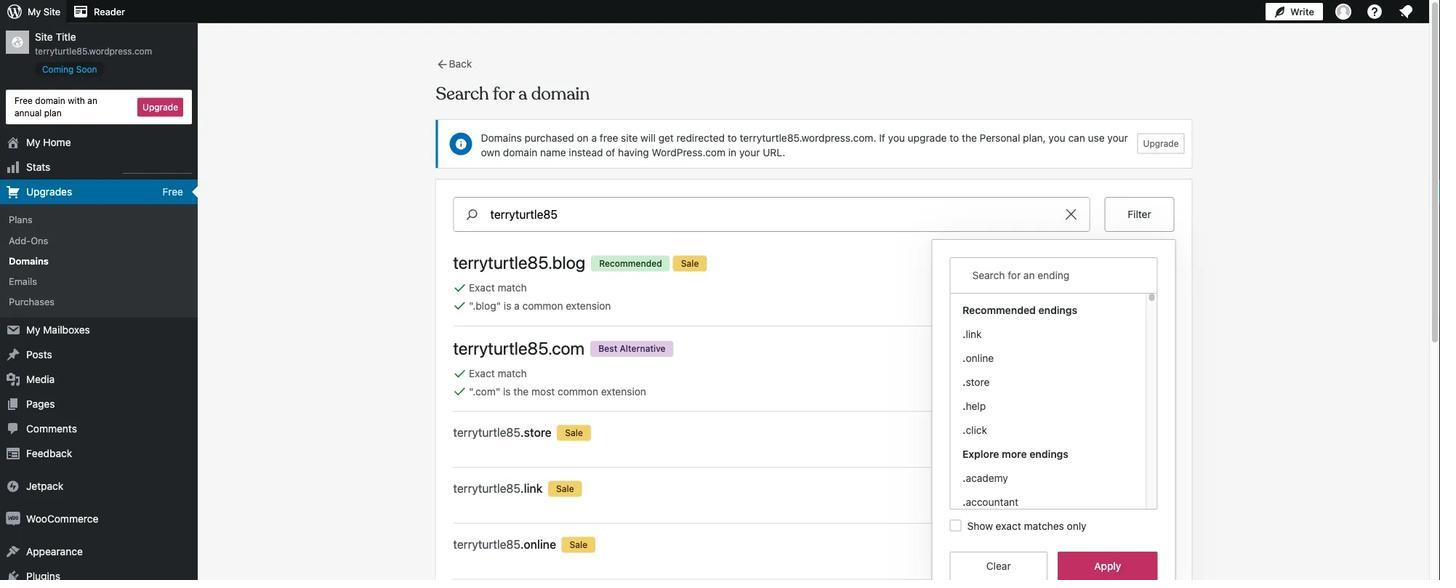 Task type: locate. For each thing, give the bounding box(es) containing it.
only
[[1067, 520, 1087, 532]]

/year inside $1.08 for the first year $9.00 /year
[[1032, 499, 1055, 511]]

1 horizontal spatial you
[[1049, 132, 1066, 144]]

0 horizontal spatial to
[[728, 132, 737, 144]]

3 terryturtle85 from the top
[[453, 425, 521, 439]]

2 . from the top
[[962, 352, 966, 364]]

1 exact match from the top
[[469, 282, 527, 294]]

2 first from the top
[[1012, 427, 1032, 439]]

domains
[[481, 132, 522, 144], [9, 255, 49, 266]]

plan,
[[1023, 132, 1046, 144]]

the inside $0.96 for the first year $48.00 /year
[[993, 427, 1009, 439]]

1 year from the top
[[1034, 270, 1055, 282]]

domains down add-ons
[[9, 255, 49, 266]]

help
[[966, 400, 986, 412]]

your right 'in'
[[739, 146, 760, 158]]

for for search
[[493, 83, 515, 105]]

to up 'in'
[[728, 132, 737, 144]]

1 is from the top
[[504, 300, 511, 312]]

common
[[522, 300, 563, 312], [558, 385, 598, 397]]

img image
[[6, 479, 20, 494], [6, 512, 20, 526]]

recommended right .blog
[[599, 258, 662, 268]]

3 . from the top
[[962, 376, 966, 388]]

terryturtle85 down ".com"
[[453, 425, 521, 439]]

help image
[[1366, 3, 1384, 20]]

you
[[888, 132, 905, 144], [1049, 132, 1066, 144]]

first for $1.08
[[1012, 483, 1032, 495]]

back link
[[436, 57, 472, 71]]

the inside $4.84 for the first year $22.00 /year
[[993, 270, 1009, 282]]

year up matches
[[1034, 483, 1055, 495]]

my for my home
[[26, 136, 40, 148]]

1 vertical spatial domains
[[9, 255, 49, 266]]

free inside free domain with an annual plan
[[15, 96, 33, 106]]

1 vertical spatial my
[[26, 136, 40, 148]]

common up .com at the bottom left of the page
[[522, 300, 563, 312]]

upgrade inside button
[[143, 102, 178, 112]]

terryturtle85 .link
[[453, 481, 543, 495]]

your
[[1108, 132, 1128, 144], [739, 146, 760, 158]]

2 exact match from the top
[[469, 367, 527, 379]]

free up the annual plan
[[15, 96, 33, 106]]

exact up ".com"
[[469, 367, 495, 379]]

domains inside domains purchased on a free site will get redirected to terryturtle85.wordpress.com. if you upgrade to the personal plan, you can use your own domain name instead of having wordpress.com in your url.
[[481, 132, 522, 144]]

.blog
[[548, 252, 585, 273]]

my site link
[[0, 0, 66, 23]]

0 horizontal spatial free
[[15, 96, 33, 106]]

4 /year from the top
[[1032, 554, 1055, 566]]

2 vertical spatial year
[[1034, 483, 1055, 495]]

sale for terryturtle85 .online
[[570, 540, 588, 550]]

year up explore more endings
[[1034, 427, 1055, 439]]

my inside "link"
[[26, 324, 40, 336]]

write link
[[1266, 0, 1323, 23]]

1 vertical spatial recommended
[[962, 304, 1036, 316]]

0 vertical spatial year
[[1034, 270, 1055, 282]]

match down terryturtle85 .com
[[498, 367, 527, 379]]

0 vertical spatial domains
[[481, 132, 522, 144]]

1 horizontal spatial domain
[[503, 146, 538, 158]]

3 year from the top
[[1034, 483, 1055, 495]]

upgrade
[[143, 102, 178, 112], [1143, 138, 1179, 149]]

first up $22.00
[[1012, 270, 1032, 282]]

/year inside $1.20 $30.00 /year
[[1032, 554, 1055, 566]]

0 vertical spatial endings
[[1038, 304, 1077, 316]]

3 first from the top
[[1012, 483, 1032, 495]]

search
[[436, 83, 489, 105]]

exact match for terryturtle85 .blog
[[469, 282, 527, 294]]

1 horizontal spatial free
[[162, 186, 183, 198]]

for right $4.84
[[977, 270, 990, 282]]

None search field
[[453, 197, 1090, 232]]

add-ons link
[[0, 230, 198, 250]]

1 horizontal spatial upgrade
[[1143, 138, 1179, 149]]

1 vertical spatial match
[[498, 367, 527, 379]]

5 . from the top
[[962, 424, 966, 436]]

img image left woocommerce
[[6, 512, 20, 526]]

/year inside $4.84 for the first year $22.00 /year
[[1032, 286, 1055, 298]]

recommended inside domain search filters "tooltip"
[[962, 304, 1036, 316]]

1 vertical spatial a
[[514, 300, 520, 312]]

first up $9.00
[[1012, 483, 1032, 495]]

terryturtle85 down terryturtle85 .link
[[453, 537, 521, 551]]

feedback
[[26, 448, 72, 460]]

first inside $0.96 for the first year $48.00 /year
[[1012, 427, 1032, 439]]

extension up best
[[566, 300, 611, 312]]

you right if
[[888, 132, 905, 144]]

plans
[[9, 214, 33, 225]]

4 . from the top
[[962, 400, 966, 412]]

plans link
[[0, 209, 198, 230]]

filter button
[[1105, 197, 1175, 232]]

. down the $1.08
[[962, 496, 966, 508]]

1 vertical spatial free
[[162, 186, 183, 198]]

site inside my site link
[[44, 6, 60, 17]]

common right most
[[558, 385, 598, 397]]

my left home
[[26, 136, 40, 148]]

exact up the ".blog"
[[469, 282, 495, 294]]

2 exact from the top
[[469, 367, 495, 379]]

endings down the "search for an ending" text box
[[1038, 304, 1077, 316]]

0 horizontal spatial domain
[[35, 96, 65, 106]]

a right the ".blog"
[[514, 300, 520, 312]]

$1.08
[[943, 481, 974, 495]]

. for help
[[962, 400, 966, 412]]

7 . from the top
[[962, 496, 966, 508]]

for for $0.96
[[977, 427, 990, 439]]

for up explore
[[977, 427, 990, 439]]

$1.20
[[943, 537, 974, 551]]

4 terryturtle85 from the top
[[453, 481, 521, 495]]

/year for $0.96
[[1032, 443, 1055, 455]]

for inside $0.96 for the first year $48.00 /year
[[977, 427, 990, 439]]

upgrade for upgrade button
[[143, 102, 178, 112]]

1 horizontal spatial domains
[[481, 132, 522, 144]]

1 vertical spatial exact
[[469, 367, 495, 379]]

0 vertical spatial domain
[[35, 96, 65, 106]]

first for $0.96
[[1012, 427, 1032, 439]]

1 exact from the top
[[469, 282, 495, 294]]

0 vertical spatial exact match
[[469, 282, 527, 294]]

my left reader link
[[28, 6, 41, 17]]

the up $22.00
[[993, 270, 1009, 282]]

1 horizontal spatial recommended
[[962, 304, 1036, 316]]

match for .com
[[498, 367, 527, 379]]

1 vertical spatial img image
[[6, 512, 20, 526]]

$22.00
[[996, 286, 1029, 298]]

more
[[1002, 448, 1027, 460]]

terryturtle85 for .store
[[453, 425, 521, 439]]

recommended down $22.00
[[962, 304, 1036, 316]]

1 vertical spatial endings
[[1029, 448, 1068, 460]]

0 vertical spatial site
[[44, 6, 60, 17]]

free for free domain with an annual plan
[[15, 96, 33, 106]]

0 vertical spatial upgrade
[[143, 102, 178, 112]]

0 vertical spatial your
[[1108, 132, 1128, 144]]

/year down the "search for an ending" text box
[[1032, 286, 1055, 298]]

2 is from the top
[[503, 385, 511, 397]]

/year right $30.00
[[1032, 554, 1055, 566]]

2 img image from the top
[[6, 512, 20, 526]]

year inside $1.08 for the first year $9.00 /year
[[1034, 483, 1055, 495]]

1 first from the top
[[1012, 270, 1032, 282]]

the left personal
[[962, 132, 977, 144]]

year for $4.84
[[1034, 270, 1055, 282]]

highest hourly views 0 image
[[123, 164, 192, 174]]

free down highest hourly views 0 image
[[162, 186, 183, 198]]

1 horizontal spatial your
[[1108, 132, 1128, 144]]

0 horizontal spatial upgrade
[[143, 102, 178, 112]]

Show exact matches only checkbox
[[950, 520, 962, 532]]

jetpack link
[[0, 474, 198, 499]]

sale for terryturtle85 .store
[[565, 428, 583, 438]]

year up recommended endings
[[1034, 270, 1055, 282]]

endings right more
[[1029, 448, 1068, 460]]

appearance
[[26, 546, 83, 558]]

stats link
[[0, 155, 198, 180]]

the inside $1.08 for the first year $9.00 /year
[[993, 483, 1009, 495]]

year inside $4.84 for the first year $22.00 /year
[[1034, 270, 1055, 282]]

match down terryturtle85 .blog
[[498, 282, 527, 294]]

year inside $0.96 for the first year $48.00 /year
[[1034, 427, 1055, 439]]

to
[[728, 132, 737, 144], [950, 132, 959, 144]]

personal
[[980, 132, 1020, 144]]

1 vertical spatial extension
[[601, 385, 646, 397]]

0 horizontal spatial domains
[[9, 255, 49, 266]]

img image inside 'jetpack' link
[[6, 479, 20, 494]]

img image left jetpack
[[6, 479, 20, 494]]

posts link
[[0, 343, 198, 367]]

. down explore
[[962, 472, 966, 484]]

free
[[15, 96, 33, 106], [162, 186, 183, 198]]

exact for terryturtle85 .com
[[469, 367, 495, 379]]

0 vertical spatial img image
[[6, 479, 20, 494]]

.
[[962, 328, 966, 340], [962, 352, 966, 364], [962, 376, 966, 388], [962, 400, 966, 412], [962, 424, 966, 436], [962, 472, 966, 484], [962, 496, 966, 508]]

add-
[[9, 235, 31, 246]]

1 vertical spatial upgrade
[[1143, 138, 1179, 149]]

to right "upgrade"
[[950, 132, 959, 144]]

extension
[[566, 300, 611, 312], [601, 385, 646, 397]]

img image inside woocommerce 'link'
[[6, 512, 20, 526]]

for inside $1.08 for the first year $9.00 /year
[[977, 483, 990, 495]]

$12.00
[[993, 362, 1032, 376]]

1 vertical spatial first
[[1012, 427, 1032, 439]]

1 img image from the top
[[6, 479, 20, 494]]

. for academy
[[962, 472, 966, 484]]

. down ". help" in the right bottom of the page
[[962, 424, 966, 436]]

media
[[26, 373, 55, 385]]

mailboxes
[[43, 324, 90, 336]]

url.
[[763, 146, 785, 158]]

.com
[[548, 338, 585, 358]]

ons
[[31, 235, 48, 246]]

0 vertical spatial recommended
[[599, 258, 662, 268]]

. up ". help" in the right bottom of the page
[[962, 376, 966, 388]]

is right the ".blog"
[[504, 300, 511, 312]]

terryturtle85 for .link
[[453, 481, 521, 495]]

0 horizontal spatial you
[[888, 132, 905, 144]]

domain up the annual plan
[[35, 96, 65, 106]]

upgrade right the use
[[1143, 138, 1179, 149]]

1 vertical spatial is
[[503, 385, 511, 397]]

first up $48.00
[[1012, 427, 1032, 439]]

. online
[[962, 352, 994, 364]]

a right "on"
[[591, 132, 597, 144]]

What would you like your domain name to be? search field
[[490, 198, 1053, 231]]

3 /year from the top
[[1032, 499, 1055, 511]]

/year
[[1032, 286, 1055, 298], [1032, 443, 1055, 455], [1032, 499, 1055, 511], [1032, 554, 1055, 566]]

matches
[[1024, 520, 1064, 532]]

first
[[1012, 270, 1032, 282], [1012, 427, 1032, 439], [1012, 483, 1032, 495]]

1 horizontal spatial to
[[950, 132, 959, 144]]

/year right more
[[1032, 443, 1055, 455]]

sale for terryturtle85 .link
[[556, 484, 574, 494]]

$9.00
[[1002, 499, 1029, 511]]

0 vertical spatial free
[[15, 96, 33, 106]]

0 vertical spatial my
[[28, 6, 41, 17]]

extension down the best alternative
[[601, 385, 646, 397]]

2 terryturtle85 from the top
[[453, 338, 548, 358]]

the for $4.84
[[993, 270, 1009, 282]]

0 vertical spatial exact
[[469, 282, 495, 294]]

your right the use
[[1108, 132, 1128, 144]]

store
[[966, 376, 990, 388]]

1 vertical spatial your
[[739, 146, 760, 158]]

terryturtle85 down terryturtle85 .store
[[453, 481, 521, 495]]

1 vertical spatial year
[[1034, 427, 1055, 439]]

domains for domains
[[9, 255, 49, 266]]

explore
[[962, 448, 999, 460]]

Search for an ending text field
[[968, 267, 1143, 284]]

.store
[[521, 425, 552, 439]]

close search image
[[1053, 206, 1090, 223]]

first inside $1.08 for the first year $9.00 /year
[[1012, 483, 1032, 495]]

terryturtle85 down the ".blog"
[[453, 338, 548, 358]]

6 . from the top
[[962, 472, 966, 484]]

an
[[87, 96, 97, 106]]

terryturtle85 for .blog
[[453, 252, 548, 273]]

exact for terryturtle85 .blog
[[469, 282, 495, 294]]

exact match up the ".blog"
[[469, 282, 527, 294]]

most
[[532, 385, 555, 397]]

the up $48.00
[[993, 427, 1009, 439]]

2 vertical spatial my
[[26, 324, 40, 336]]

my up posts
[[26, 324, 40, 336]]

. for click
[[962, 424, 966, 436]]

my for my site
[[28, 6, 41, 17]]

terryturtle85 .blog
[[453, 252, 585, 273]]

. up . click
[[962, 400, 966, 412]]

a domain
[[519, 83, 590, 105]]

can
[[1068, 132, 1085, 144]]

back
[[449, 58, 472, 70]]

. up . online
[[962, 328, 966, 340]]

site
[[621, 132, 638, 144]]

terryturtle85 up the ".blog"
[[453, 252, 548, 273]]

domain right own
[[503, 146, 538, 158]]

domains up own
[[481, 132, 522, 144]]

clear
[[987, 560, 1011, 572]]

upgrade up highest hourly views 0 image
[[143, 102, 178, 112]]

$4.84 for the first year $22.00 /year
[[941, 269, 1055, 298]]

2 match from the top
[[498, 367, 527, 379]]

0 horizontal spatial your
[[739, 146, 760, 158]]

link
[[966, 328, 982, 340]]

for inside $4.84 for the first year $22.00 /year
[[977, 270, 990, 282]]

1 terryturtle85 from the top
[[453, 252, 548, 273]]

None text field
[[962, 262, 1154, 289]]

site title terryturtle85.wordpress.com
[[35, 31, 152, 56]]

. for store
[[962, 376, 966, 388]]

0 vertical spatial match
[[498, 282, 527, 294]]

/year inside $0.96 for the first year $48.00 /year
[[1032, 443, 1055, 455]]

0 horizontal spatial recommended
[[599, 258, 662, 268]]

exact match for terryturtle85 .com
[[469, 367, 527, 379]]

1 vertical spatial site
[[35, 31, 53, 43]]

recommended for recommended
[[599, 258, 662, 268]]

0 vertical spatial first
[[1012, 270, 1032, 282]]

5 terryturtle85 from the top
[[453, 537, 521, 551]]

you left the 'can'
[[1049, 132, 1066, 144]]

1 match from the top
[[498, 282, 527, 294]]

for up . accountant
[[977, 483, 990, 495]]

1 vertical spatial exact match
[[469, 367, 527, 379]]

year for $1.08
[[1034, 483, 1055, 495]]

0 vertical spatial is
[[504, 300, 511, 312]]

2 vertical spatial first
[[1012, 483, 1032, 495]]

1 horizontal spatial a
[[591, 132, 597, 144]]

. accountant
[[962, 496, 1018, 508]]

for for $1.08
[[977, 483, 990, 495]]

site up title
[[44, 6, 60, 17]]

site left title
[[35, 31, 53, 43]]

. down . link on the right
[[962, 352, 966, 364]]

the up accountant
[[993, 483, 1009, 495]]

1 /year from the top
[[1032, 286, 1055, 298]]

explore more endings
[[962, 448, 1068, 460]]

for right search
[[493, 83, 515, 105]]

2 year from the top
[[1034, 427, 1055, 439]]

first inside $4.84 for the first year $22.00 /year
[[1012, 270, 1032, 282]]

1 . from the top
[[962, 328, 966, 340]]

exact match up ".com"
[[469, 367, 527, 379]]

year for $0.96
[[1034, 427, 1055, 439]]

emails link
[[0, 271, 198, 291]]

terryturtle85
[[453, 252, 548, 273], [453, 338, 548, 358], [453, 425, 521, 439], [453, 481, 521, 495], [453, 537, 521, 551]]

for for $4.84
[[977, 270, 990, 282]]

emails
[[9, 276, 37, 287]]

. help
[[962, 400, 986, 412]]

2 /year from the top
[[1032, 443, 1055, 455]]

0 vertical spatial a
[[591, 132, 597, 144]]

$48.00
[[996, 443, 1029, 455]]

terryturtle85 .com
[[453, 338, 585, 358]]

get
[[659, 132, 674, 144]]

/year up matches
[[1032, 499, 1055, 511]]

1 vertical spatial domain
[[503, 146, 538, 158]]

is right ".com"
[[503, 385, 511, 397]]



Task type: vqa. For each thing, say whether or not it's contained in the screenshot.
the right All
no



Task type: describe. For each thing, give the bounding box(es) containing it.
2 to from the left
[[950, 132, 959, 144]]

upgrade for "upgrade" link
[[1143, 138, 1179, 149]]

upgrade
[[908, 132, 947, 144]]

title
[[56, 31, 76, 43]]

0 vertical spatial common
[[522, 300, 563, 312]]

. store
[[962, 376, 990, 388]]

manage your notifications image
[[1398, 3, 1415, 20]]

terryturtle85.wordpress.com
[[35, 46, 152, 56]]

academy
[[966, 472, 1008, 484]]

terryturtle85 .store
[[453, 425, 552, 439]]

pages link
[[0, 392, 198, 417]]

best alternative
[[599, 344, 666, 354]]

annual plan
[[15, 108, 62, 118]]

domain inside domains purchased on a free site will get redirected to terryturtle85.wordpress.com. if you upgrade to the personal plan, you can use your own domain name instead of having wordpress.com in your url.
[[503, 146, 538, 158]]

my mailboxes link
[[0, 318, 198, 343]]

woocommerce
[[26, 513, 98, 525]]

terryturtle85 for .com
[[453, 338, 548, 358]]

woocommerce link
[[0, 507, 198, 532]]

accountant
[[966, 496, 1018, 508]]

free
[[600, 132, 618, 144]]

is for .com
[[503, 385, 511, 397]]

apply button
[[1058, 552, 1158, 580]]

img image for woocommerce
[[6, 512, 20, 526]]

recommended for recommended endings
[[962, 304, 1036, 316]]

time image
[[1433, 56, 1440, 69]]

is for .blog
[[504, 300, 511, 312]]

select
[[1116, 546, 1146, 558]]

coming
[[42, 64, 74, 74]]

show exact matches only
[[967, 520, 1087, 532]]

the for $1.08
[[993, 483, 1009, 495]]

0 vertical spatial extension
[[566, 300, 611, 312]]

match for .blog
[[498, 282, 527, 294]]

".com" is the most common extension
[[469, 385, 646, 397]]

upgrade link
[[1138, 133, 1185, 154]]

name
[[540, 146, 566, 158]]

. link
[[962, 328, 982, 340]]

media link
[[0, 367, 198, 392]]

my mailboxes
[[26, 324, 90, 336]]

/year for $1.08
[[1032, 499, 1055, 511]]

first for $4.84
[[1012, 270, 1032, 282]]

1 you from the left
[[888, 132, 905, 144]]

jetpack
[[26, 480, 63, 492]]

.link
[[521, 481, 543, 495]]

instead
[[569, 146, 603, 158]]

my for my mailboxes
[[26, 324, 40, 336]]

upgrades
[[26, 186, 72, 198]]

$1.20 $30.00 /year
[[943, 537, 1055, 566]]

apply
[[1095, 560, 1121, 572]]

purchases link
[[0, 291, 198, 312]]

own
[[481, 146, 500, 158]]

.online
[[521, 537, 556, 551]]

terryturtle85.wordpress.com.
[[740, 132, 877, 144]]

domain search filters tooltip
[[932, 232, 1176, 580]]

my profile image
[[1336, 4, 1352, 20]]

will
[[641, 132, 656, 144]]

the inside domains purchased on a free site will get redirected to terryturtle85.wordpress.com. if you upgrade to the personal plan, you can use your own domain name instead of having wordpress.com in your url.
[[962, 132, 977, 144]]

free for free
[[162, 186, 183, 198]]

exact
[[996, 520, 1021, 532]]

a inside domains purchased on a free site will get redirected to terryturtle85.wordpress.com. if you upgrade to the personal plan, you can use your own domain name instead of having wordpress.com in your url.
[[591, 132, 597, 144]]

write
[[1291, 6, 1315, 17]]

/year for $4.84
[[1032, 286, 1055, 298]]

domain inside free domain with an annual plan
[[35, 96, 65, 106]]

open search image
[[454, 206, 490, 223]]

1 vertical spatial common
[[558, 385, 598, 397]]

soon
[[76, 64, 97, 74]]

comments link
[[0, 417, 198, 441]]

free domain with an annual plan
[[15, 96, 97, 118]]

if
[[879, 132, 885, 144]]

the for $0.96
[[993, 427, 1009, 439]]

show
[[967, 520, 993, 532]]

pages
[[26, 398, 55, 410]]

the left most
[[514, 385, 529, 397]]

1 to from the left
[[728, 132, 737, 144]]

my site
[[28, 6, 60, 17]]

posts
[[26, 349, 52, 361]]

".blog"
[[469, 300, 501, 312]]

comments
[[26, 423, 77, 435]]

2 you from the left
[[1049, 132, 1066, 144]]

my home link
[[0, 130, 198, 155]]

domains purchased on a free site will get redirected to terryturtle85.wordpress.com. if you upgrade to the personal plan, you can use your own domain name instead of having wordpress.com in your url.
[[481, 132, 1128, 158]]

0 horizontal spatial a
[[514, 300, 520, 312]]

having
[[618, 146, 649, 158]]

terryturtle85 for .online
[[453, 537, 521, 551]]

reader
[[94, 6, 125, 17]]

stats
[[26, 161, 50, 173]]

purchased
[[525, 132, 574, 144]]

search for a domain
[[436, 83, 590, 105]]

domains link
[[0, 250, 198, 271]]

online
[[966, 352, 994, 364]]

alternative
[[620, 344, 666, 354]]

upgrade button
[[137, 98, 183, 117]]

click
[[966, 424, 987, 436]]

img image for jetpack
[[6, 479, 20, 494]]

domains for domains purchased on a free site will get redirected to terryturtle85.wordpress.com. if you upgrade to the personal plan, you can use your own domain name instead of having wordpress.com in your url.
[[481, 132, 522, 144]]

best
[[599, 344, 618, 354]]

. for link
[[962, 328, 966, 340]]

terryturtle85 .online
[[453, 537, 556, 551]]

none text field inside domain search filters "tooltip"
[[962, 262, 1154, 289]]

site inside 'site title terryturtle85.wordpress.com'
[[35, 31, 53, 43]]

. click
[[962, 424, 987, 436]]

purchases
[[9, 296, 55, 307]]

$0.96 for the first year $48.00 /year
[[941, 425, 1055, 455]]

with
[[68, 96, 85, 106]]

wordpress.com
[[652, 146, 726, 158]]

. for accountant
[[962, 496, 966, 508]]

$30.00
[[996, 554, 1029, 566]]

in
[[728, 146, 737, 158]]

$4.84
[[941, 269, 974, 283]]

. for online
[[962, 352, 966, 364]]

select button
[[1087, 537, 1175, 566]]



